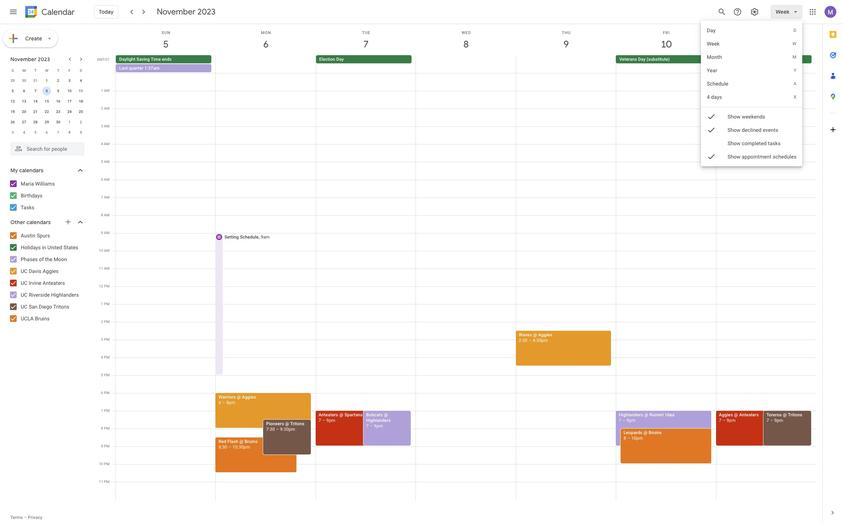Task type: locate. For each thing, give the bounding box(es) containing it.
10 element
[[65, 87, 74, 96]]

holidays in united states
[[21, 245, 78, 250]]

0 vertical spatial 29
[[11, 79, 15, 83]]

1 horizontal spatial bruins
[[245, 439, 258, 444]]

9 down thu
[[564, 38, 569, 50]]

7 am from the top
[[104, 195, 110, 199]]

@ inside highlanders @ runnin' utes 7 – 9pm
[[645, 412, 649, 418]]

maria williams
[[21, 181, 55, 187]]

12 for 12
[[11, 99, 15, 103]]

s up "october 29" element
[[12, 68, 14, 72]]

1 vertical spatial 2023
[[38, 56, 50, 63]]

fri
[[664, 30, 671, 35]]

aggies inside waves @ aggies 2:30 – 4:30pm
[[539, 332, 553, 338]]

6 am
[[101, 177, 110, 182]]

2 pm
[[101, 320, 110, 324]]

9pm inside toreros @ tritons 7 – 9pm
[[775, 418, 784, 423]]

0 horizontal spatial w
[[45, 68, 48, 72]]

4 up "5 pm"
[[101, 355, 103, 359]]

@ inside pioneers @ tritons 7:30 – 9:30pm
[[285, 421, 289, 426]]

s
[[12, 68, 14, 72], [80, 68, 82, 72]]

show left weekends
[[728, 114, 741, 120]]

0 vertical spatial w
[[793, 41, 797, 46]]

0 horizontal spatial s
[[12, 68, 14, 72]]

week button
[[772, 3, 803, 21]]

anteaters inside other calendars list
[[43, 280, 65, 286]]

highlanders up the leopards at the right bottom of the page
[[620, 412, 644, 418]]

1 vertical spatial check
[[708, 126, 716, 134]]

– for pioneers @ tritons
[[276, 427, 279, 432]]

1 t from the left
[[34, 68, 37, 72]]

1 vertical spatial november 2023
[[10, 56, 50, 63]]

4 am
[[101, 142, 110, 146]]

aggies for waves @ aggies 2:30 – 4:30pm
[[539, 332, 553, 338]]

4 pm
[[101, 355, 110, 359]]

5 inside sun 5
[[163, 38, 168, 50]]

0 horizontal spatial m
[[22, 68, 26, 72]]

12 pm from the top
[[104, 480, 110, 484]]

other calendars
[[10, 219, 51, 226]]

tasks
[[769, 140, 781, 146]]

8 down wed
[[463, 38, 469, 50]]

setting schedule , 9am
[[225, 235, 270, 240]]

1 horizontal spatial week
[[777, 9, 790, 15]]

in
[[42, 245, 46, 250]]

show left the declined
[[728, 127, 741, 133]]

9 pm from the top
[[104, 426, 110, 431]]

3 up 4 pm
[[101, 338, 103, 342]]

– inside leopards @ bruins 8 – 10pm
[[628, 436, 631, 441]]

1 horizontal spatial veterans
[[720, 57, 738, 62]]

2 for 2 pm
[[101, 320, 103, 324]]

pm down 7 pm in the bottom of the page
[[104, 426, 110, 431]]

9pm inside bobcats @ highlanders 7 – 9pm
[[374, 423, 383, 429]]

7 inside december 7 element
[[57, 130, 59, 134]]

runnin'
[[650, 412, 665, 418]]

22 element
[[42, 107, 51, 116]]

2 show from the top
[[728, 127, 741, 133]]

november 2023
[[157, 7, 216, 17], [10, 56, 50, 63]]

1 uc from the top
[[21, 268, 27, 274]]

24 element
[[65, 107, 74, 116]]

30 left 31
[[22, 79, 26, 83]]

1 horizontal spatial 2023
[[198, 7, 216, 17]]

@ for leopards
[[644, 430, 648, 435]]

pm down 9 pm
[[104, 462, 110, 466]]

row
[[113, 55, 823, 73], [7, 65, 87, 76], [113, 73, 817, 500], [7, 76, 87, 86], [7, 86, 87, 96], [7, 96, 87, 107], [7, 107, 87, 117], [7, 117, 87, 127], [7, 127, 87, 138]]

1 vertical spatial 12
[[99, 284, 103, 288]]

3 for 3 am
[[101, 124, 103, 128]]

9 inside thu 9
[[564, 38, 569, 50]]

1 for 1 am
[[101, 89, 103, 93]]

11 for 11 pm
[[99, 480, 103, 484]]

2 down 1 pm
[[101, 320, 103, 324]]

0 horizontal spatial 12
[[11, 99, 15, 103]]

– for anteaters @ spartans
[[323, 418, 326, 423]]

m inside menu item
[[793, 54, 797, 60]]

states
[[64, 245, 78, 250]]

9pm
[[327, 418, 336, 423], [627, 418, 636, 423], [727, 418, 736, 423], [775, 418, 784, 423], [374, 423, 383, 429]]

pm for 3 pm
[[104, 338, 110, 342]]

1 horizontal spatial tritons
[[291, 421, 305, 426]]

None search field
[[0, 139, 92, 156]]

5 for 5 pm
[[101, 373, 103, 377]]

3 check checkbox item from the top
[[702, 150, 803, 163]]

am down 6 am
[[104, 195, 110, 199]]

1 horizontal spatial 12
[[99, 284, 103, 288]]

18 element
[[77, 97, 85, 106]]

1 horizontal spatial m
[[793, 54, 797, 60]]

0 horizontal spatial 29
[[11, 79, 15, 83]]

gmt-
[[97, 57, 106, 62]]

uc san diego tritons
[[21, 304, 69, 310]]

october 30 element
[[20, 76, 29, 85]]

17 element
[[65, 97, 74, 106]]

9
[[564, 38, 569, 50], [57, 89, 59, 93], [80, 130, 82, 134], [101, 231, 103, 235], [101, 444, 103, 448]]

1 s from the left
[[12, 68, 14, 72]]

sun 5
[[162, 30, 171, 50]]

tritons for pioneers @ tritons
[[291, 421, 305, 426]]

5 pm from the top
[[104, 355, 110, 359]]

@ for aggies
[[735, 412, 739, 418]]

uc left "irvine"
[[21, 280, 27, 286]]

3 pm
[[101, 338, 110, 342]]

week inside popup button
[[777, 9, 790, 15]]

m up y
[[793, 54, 797, 60]]

irvine
[[29, 280, 41, 286]]

12 pm
[[99, 284, 110, 288]]

@ inside bobcats @ highlanders 7 – 9pm
[[384, 412, 388, 418]]

9pm for anteaters @ spartans
[[327, 418, 336, 423]]

november 2023 down create popup button
[[10, 56, 50, 63]]

2 uc from the top
[[21, 280, 27, 286]]

day up month
[[708, 27, 716, 33]]

row containing s
[[7, 65, 87, 76]]

11 inside row
[[79, 89, 83, 93]]

pm up 2 pm at the bottom
[[104, 302, 110, 306]]

2 horizontal spatial highlanders
[[620, 412, 644, 418]]

schedule left "9am"
[[240, 235, 259, 240]]

grid
[[95, 24, 823, 523]]

schedule inside schedule menu item
[[708, 81, 729, 87]]

am
[[104, 89, 110, 93], [104, 106, 110, 110], [104, 124, 110, 128], [104, 142, 110, 146], [104, 160, 110, 164], [104, 177, 110, 182], [104, 195, 110, 199], [104, 213, 110, 217], [104, 231, 110, 235], [104, 249, 110, 253], [104, 266, 110, 270]]

6 down 29 element
[[46, 130, 48, 134]]

of
[[39, 256, 44, 262]]

w up 8 cell on the top left
[[45, 68, 48, 72]]

10 am
[[99, 249, 110, 253]]

show
[[728, 114, 741, 120], [728, 127, 741, 133], [728, 140, 741, 146], [728, 154, 741, 160]]

0 vertical spatial november
[[157, 7, 196, 17]]

aggies inside "warriors @ aggies 6 – 8pm"
[[242, 395, 256, 400]]

veterans
[[620, 57, 638, 62], [720, 57, 738, 62]]

aggies for uc davis aggies
[[43, 268, 59, 274]]

calendars up maria
[[19, 167, 43, 174]]

3 pm from the top
[[104, 320, 110, 324]]

@ for anteaters
[[340, 412, 344, 418]]

am down the 1 am
[[104, 106, 110, 110]]

1 vertical spatial m
[[22, 68, 26, 72]]

9 up 10 am
[[101, 231, 103, 235]]

4 up "11" element
[[80, 79, 82, 83]]

veterans up year 'menu item'
[[720, 57, 738, 62]]

5 down 4 am
[[101, 160, 103, 164]]

1 check from the top
[[708, 112, 716, 121]]

san
[[29, 304, 38, 310]]

0 horizontal spatial tritons
[[53, 304, 69, 310]]

1 vertical spatial tritons
[[789, 412, 803, 418]]

10
[[661, 38, 672, 50], [67, 89, 72, 93], [99, 249, 103, 253], [99, 462, 103, 466]]

9 for 9 pm
[[101, 444, 103, 448]]

1 horizontal spatial highlanders
[[367, 418, 391, 423]]

pm for 9 pm
[[104, 444, 110, 448]]

am for 10 am
[[104, 249, 110, 253]]

thu
[[563, 30, 571, 35]]

t up 31
[[34, 68, 37, 72]]

8 link
[[458, 36, 475, 53]]

7 pm from the top
[[104, 391, 110, 395]]

0 vertical spatial tritons
[[53, 304, 69, 310]]

10 inside 10 "element"
[[67, 89, 72, 93]]

1 vertical spatial 29
[[45, 120, 49, 124]]

pm up 4 pm
[[104, 338, 110, 342]]

10 for 10 "element"
[[67, 89, 72, 93]]

4 pm from the top
[[104, 338, 110, 342]]

1 vertical spatial 11
[[99, 266, 103, 270]]

0 horizontal spatial bruins
[[35, 316, 50, 322]]

8:30
[[219, 445, 227, 450]]

0 vertical spatial calendars
[[19, 167, 43, 174]]

0 vertical spatial m
[[793, 54, 797, 60]]

1 pm from the top
[[104, 284, 110, 288]]

s right the f
[[80, 68, 82, 72]]

row containing 29
[[7, 76, 87, 86]]

6 am from the top
[[104, 177, 110, 182]]

veterans day
[[720, 57, 746, 62]]

am down 9 am
[[104, 249, 110, 253]]

1 horizontal spatial 30
[[56, 120, 60, 124]]

other calendars list
[[1, 230, 92, 325]]

1 vertical spatial bruins
[[649, 430, 662, 435]]

1 horizontal spatial anteaters
[[319, 412, 339, 418]]

uc for uc riverside highlanders
[[21, 292, 27, 298]]

pm down 6 pm
[[104, 409, 110, 413]]

3 am from the top
[[104, 124, 110, 128]]

am up '2 am'
[[104, 89, 110, 93]]

29 for "october 29" element
[[11, 79, 15, 83]]

12 up 19 at the top of the page
[[11, 99, 15, 103]]

create button
[[3, 30, 58, 47]]

2 veterans from the left
[[720, 57, 738, 62]]

10 up 11 pm
[[99, 462, 103, 466]]

8 up 9 pm
[[101, 426, 103, 431]]

0 vertical spatial 11
[[79, 89, 83, 93]]

november up october 30 element
[[10, 56, 37, 63]]

8 inside wed 8
[[463, 38, 469, 50]]

0 vertical spatial 12
[[11, 99, 15, 103]]

warriors
[[219, 395, 236, 400]]

1
[[46, 79, 48, 83], [101, 89, 103, 93], [69, 120, 71, 124], [101, 302, 103, 306]]

29 for 29 element
[[45, 120, 49, 124]]

0 vertical spatial november 2023
[[157, 7, 216, 17]]

am for 9 am
[[104, 231, 110, 235]]

w down d
[[793, 41, 797, 46]]

11
[[79, 89, 83, 93], [99, 266, 103, 270], [99, 480, 103, 484]]

anteaters @ spartans 7 – 9pm
[[319, 412, 363, 423]]

@ inside waves @ aggies 2:30 – 4:30pm
[[534, 332, 538, 338]]

am up '7 am'
[[104, 177, 110, 182]]

pm up "5 pm"
[[104, 355, 110, 359]]

23
[[56, 110, 60, 114]]

9pm inside anteaters @ spartans 7 – 9pm
[[327, 418, 336, 423]]

2 vertical spatial tritons
[[291, 421, 305, 426]]

9 am from the top
[[104, 231, 110, 235]]

2 am from the top
[[104, 106, 110, 110]]

1 vertical spatial week
[[708, 41, 720, 47]]

5 am from the top
[[104, 160, 110, 164]]

12 down 11 am
[[99, 284, 103, 288]]

2 horizontal spatial anteaters
[[740, 412, 760, 418]]

2 pm from the top
[[104, 302, 110, 306]]

12
[[11, 99, 15, 103], [99, 284, 103, 288]]

0 vertical spatial week
[[777, 9, 790, 15]]

0 horizontal spatial 30
[[22, 79, 26, 83]]

uc left riverside
[[21, 292, 27, 298]]

@
[[534, 332, 538, 338], [237, 395, 241, 400], [340, 412, 344, 418], [384, 412, 388, 418], [645, 412, 649, 418], [735, 412, 739, 418], [784, 412, 788, 418], [285, 421, 289, 426], [644, 430, 648, 435], [240, 439, 244, 444]]

aggies inside aggies @ anteaters 7 – 9pm
[[720, 412, 734, 418]]

last quarter 1:37am button
[[116, 64, 212, 72]]

row containing daylight saving time ends
[[113, 55, 823, 73]]

11 down 10 pm
[[99, 480, 103, 484]]

cell
[[116, 55, 216, 73], [216, 55, 316, 73], [416, 55, 517, 73], [517, 55, 617, 73], [116, 73, 216, 500], [215, 73, 316, 500], [316, 73, 417, 500], [417, 73, 517, 500], [516, 73, 617, 500], [617, 73, 717, 500], [717, 73, 817, 500]]

am for 1 am
[[104, 89, 110, 93]]

– for bobcats @ highlanders
[[370, 423, 373, 429]]

5 down 28 element
[[34, 130, 37, 134]]

tritons inside pioneers @ tritons 7:30 – 9:30pm
[[291, 421, 305, 426]]

bruins down highlanders @ runnin' utes 7 – 9pm
[[649, 430, 662, 435]]

11 for 11
[[79, 89, 83, 93]]

0 horizontal spatial anteaters
[[43, 280, 65, 286]]

10 pm from the top
[[104, 444, 110, 448]]

1 vertical spatial schedule
[[240, 235, 259, 240]]

tritons inside toreros @ tritons 7 – 9pm
[[789, 412, 803, 418]]

uc riverside highlanders
[[21, 292, 79, 298]]

11 am from the top
[[104, 266, 110, 270]]

– for aggies @ anteaters
[[723, 418, 726, 423]]

anteaters left spartans
[[319, 412, 339, 418]]

0 horizontal spatial schedule
[[240, 235, 259, 240]]

1 horizontal spatial w
[[793, 41, 797, 46]]

pm down 10 pm
[[104, 480, 110, 484]]

pm for 10 pm
[[104, 462, 110, 466]]

show left completed
[[728, 140, 741, 146]]

calendar heading
[[40, 7, 75, 17]]

row containing setting schedule
[[113, 73, 817, 500]]

october 29 element
[[8, 76, 17, 85]]

12 element
[[8, 97, 17, 106]]

– for warriors @ aggies
[[222, 400, 225, 405]]

aggies inside other calendars list
[[43, 268, 59, 274]]

– inside bobcats @ highlanders 7 – 9pm
[[370, 423, 373, 429]]

1 horizontal spatial schedule
[[708, 81, 729, 87]]

Search for people text field
[[15, 142, 80, 156]]

28 element
[[31, 118, 40, 127]]

anteaters inside aggies @ anteaters 7 – 9pm
[[740, 412, 760, 418]]

6 down the mon
[[263, 38, 268, 50]]

gmt-07
[[97, 57, 110, 62]]

8 up 15
[[46, 89, 48, 93]]

@ inside leopards @ bruins 8 – 10pm
[[644, 430, 648, 435]]

check checkbox item up the declined
[[702, 110, 803, 123]]

am for 11 am
[[104, 266, 110, 270]]

a
[[794, 81, 797, 86]]

25 element
[[77, 107, 85, 116]]

spartans
[[345, 412, 363, 418]]

9pm for aggies @ anteaters
[[727, 418, 736, 423]]

10 down fri in the top of the page
[[661, 38, 672, 50]]

8 pm from the top
[[104, 409, 110, 413]]

@ for bobcats
[[384, 412, 388, 418]]

calendar element
[[24, 4, 75, 21]]

december 8 element
[[65, 128, 74, 137]]

8 inside cell
[[46, 89, 48, 93]]

1 inside "element"
[[69, 120, 71, 124]]

2 vertical spatial highlanders
[[367, 418, 391, 423]]

anteaters for aggies @ anteaters 7 – 9pm
[[740, 412, 760, 418]]

uc
[[21, 268, 27, 274], [21, 280, 27, 286], [21, 292, 27, 298], [21, 304, 27, 310]]

show inside checkbox item
[[728, 140, 741, 146]]

@ inside red flash @ bruins 8:30 – 10:30pm
[[240, 439, 244, 444]]

0 horizontal spatial november
[[10, 56, 37, 63]]

week inside menu item
[[708, 41, 720, 47]]

settings menu image
[[751, 7, 760, 16]]

– inside waves @ aggies 2:30 – 4:30pm
[[529, 338, 532, 343]]

am down 8 am
[[104, 231, 110, 235]]

toreros
[[767, 412, 783, 418]]

0 horizontal spatial t
[[34, 68, 37, 72]]

4 left days in the top right of the page
[[708, 94, 710, 100]]

9 up 10 pm
[[101, 444, 103, 448]]

check checkbox item down weekends
[[702, 123, 803, 137]]

– inside toreros @ tritons 7 – 9pm
[[771, 418, 774, 423]]

highlanders
[[51, 292, 79, 298], [620, 412, 644, 418], [367, 418, 391, 423]]

check for show appointment schedules
[[708, 152, 716, 161]]

12 inside 12 element
[[11, 99, 15, 103]]

pm for 4 pm
[[104, 355, 110, 359]]

check for show declined events
[[708, 126, 716, 134]]

11 for 11 am
[[99, 266, 103, 270]]

2 vertical spatial bruins
[[245, 439, 258, 444]]

cell containing aggies @ anteaters
[[717, 73, 817, 500]]

schedule
[[708, 81, 729, 87], [240, 235, 259, 240]]

november
[[157, 7, 196, 17], [10, 56, 37, 63]]

– inside pioneers @ tritons 7:30 – 9:30pm
[[276, 427, 279, 432]]

0 horizontal spatial week
[[708, 41, 720, 47]]

today button
[[94, 3, 118, 21]]

december 2 element
[[77, 118, 85, 127]]

1 down "12 pm"
[[101, 302, 103, 306]]

3 show from the top
[[728, 140, 741, 146]]

0 vertical spatial highlanders
[[51, 292, 79, 298]]

1 horizontal spatial s
[[80, 68, 82, 72]]

9:30pm
[[280, 427, 296, 432]]

29 left october 30 element
[[11, 79, 15, 83]]

9pm inside aggies @ anteaters 7 – 9pm
[[727, 418, 736, 423]]

3 up 4 am
[[101, 124, 103, 128]]

1 am from the top
[[104, 89, 110, 93]]

1 am
[[101, 89, 110, 93]]

x
[[794, 94, 797, 100]]

3 uc from the top
[[21, 292, 27, 298]]

uc left san
[[21, 304, 27, 310]]

11 pm from the top
[[104, 462, 110, 466]]

check checkbox item
[[702, 110, 803, 123], [702, 123, 803, 137], [702, 150, 803, 163]]

tritons right toreros
[[789, 412, 803, 418]]

1 horizontal spatial november
[[157, 7, 196, 17]]

1 vertical spatial calendars
[[27, 219, 51, 226]]

row containing 26
[[7, 117, 87, 127]]

m up october 30 element
[[22, 68, 26, 72]]

show completed tasks
[[728, 140, 781, 146]]

2 check from the top
[[708, 126, 716, 134]]

bruins
[[35, 316, 50, 322], [649, 430, 662, 435], [245, 439, 258, 444]]

2 up 16 at left top
[[57, 79, 59, 83]]

5 down 4 pm
[[101, 373, 103, 377]]

3 check from the top
[[708, 152, 716, 161]]

5 for december 5 element
[[34, 130, 37, 134]]

november 2023 grid
[[7, 65, 87, 138]]

0 vertical spatial schedule
[[708, 81, 729, 87]]

1 vertical spatial w
[[45, 68, 48, 72]]

9 down the december 2 element on the top left of the page
[[80, 130, 82, 134]]

0 horizontal spatial november 2023
[[10, 56, 50, 63]]

4 down the 27 element
[[23, 130, 25, 134]]

1 up '2 am'
[[101, 89, 103, 93]]

day left (substitute)
[[639, 57, 646, 62]]

3 for december 3 element
[[12, 130, 14, 134]]

3 down the f
[[69, 79, 71, 83]]

4 am from the top
[[104, 142, 110, 146]]

highlanders inside other calendars list
[[51, 292, 79, 298]]

2 t from the left
[[57, 68, 59, 72]]

@ inside "warriors @ aggies 6 – 8pm"
[[237, 395, 241, 400]]

am down '2 am'
[[104, 124, 110, 128]]

5 for 5 am
[[101, 160, 103, 164]]

daylight saving time ends last quarter 1:37am
[[119, 57, 172, 71]]

appointment
[[743, 154, 772, 160]]

4 uc from the top
[[21, 304, 27, 310]]

show weekends
[[728, 114, 766, 120]]

day for veterans day (substitute)
[[639, 57, 646, 62]]

2 vertical spatial 11
[[99, 480, 103, 484]]

@ for waves
[[534, 332, 538, 338]]

4 show from the top
[[728, 154, 741, 160]]

1 horizontal spatial november 2023
[[157, 7, 216, 17]]

1 show from the top
[[728, 114, 741, 120]]

2 horizontal spatial bruins
[[649, 430, 662, 435]]

9pm for bobcats @ highlanders
[[374, 423, 383, 429]]

month menu item
[[702, 50, 803, 64]]

2
[[57, 79, 59, 83], [101, 106, 103, 110], [80, 120, 82, 124], [101, 320, 103, 324]]

– inside aggies @ anteaters 7 – 9pm
[[723, 418, 726, 423]]

cell containing waves @ aggies
[[516, 73, 617, 500]]

7 inside toreros @ tritons 7 – 9pm
[[767, 418, 770, 423]]

december 9 element
[[77, 128, 85, 137]]

row containing 12
[[7, 96, 87, 107]]

@ for warriors
[[237, 395, 241, 400]]

aggies for warriors @ aggies 6 – 8pm
[[242, 395, 256, 400]]

@ inside anteaters @ spartans 7 – 9pm
[[340, 412, 344, 418]]

december 5 element
[[31, 128, 40, 137]]

– inside anteaters @ spartans 7 – 9pm
[[323, 418, 326, 423]]

uc davis aggies
[[21, 268, 59, 274]]

@ inside toreros @ tritons 7 – 9pm
[[784, 412, 788, 418]]

w inside row
[[45, 68, 48, 72]]

8 am from the top
[[104, 213, 110, 217]]

veterans left (substitute)
[[620, 57, 638, 62]]

tab list
[[824, 24, 844, 502]]

bruins down uc san diego tritons
[[35, 316, 50, 322]]

6 down october 30 element
[[23, 89, 25, 93]]

calendars up austin spurs on the left of page
[[27, 219, 51, 226]]

menu containing check
[[702, 21, 803, 171]]

birthdays
[[21, 193, 43, 199]]

1 check checkbox item from the top
[[702, 110, 803, 123]]

29
[[11, 79, 15, 83], [45, 120, 49, 124]]

2 up 3 am
[[101, 106, 103, 110]]

3 down 26 element
[[12, 130, 14, 134]]

0 vertical spatial bruins
[[35, 316, 50, 322]]

8 down the leopards at the right bottom of the page
[[624, 436, 627, 441]]

29 element
[[42, 118, 51, 127]]

13 element
[[20, 97, 29, 106]]

menu
[[702, 21, 803, 171]]

1 horizontal spatial t
[[57, 68, 59, 72]]

week right settings menu image
[[777, 9, 790, 15]]

day for election day
[[337, 57, 344, 62]]

1 up 8 cell on the top left
[[46, 79, 48, 83]]

9 for 9 am
[[101, 231, 103, 235]]

privacy link
[[28, 515, 42, 520]]

uc for uc san diego tritons
[[21, 304, 27, 310]]

sun
[[162, 30, 171, 35]]

bruins inside other calendars list
[[35, 316, 50, 322]]

2 down "25" element
[[80, 120, 82, 124]]

4 inside 4 days menu item
[[708, 94, 710, 100]]

am up 5 am
[[104, 142, 110, 146]]

check
[[708, 112, 716, 121], [708, 126, 716, 134], [708, 152, 716, 161]]

my calendars
[[10, 167, 43, 174]]

6 down warriors
[[219, 400, 221, 405]]

0 vertical spatial 30
[[22, 79, 26, 83]]

0 vertical spatial check
[[708, 112, 716, 121]]

16
[[56, 99, 60, 103]]

bruins up 10:30pm
[[245, 439, 258, 444]]

pm for 8 pm
[[104, 426, 110, 431]]

w inside menu item
[[793, 41, 797, 46]]

10 am from the top
[[104, 249, 110, 253]]

anteaters for uc irvine anteaters
[[43, 280, 65, 286]]

6 pm from the top
[[104, 373, 110, 377]]

anteaters inside anteaters @ spartans 7 – 9pm
[[319, 412, 339, 418]]

main drawer image
[[9, 7, 18, 16]]

cell containing anteaters @ spartans
[[316, 73, 417, 500]]

uc left davis
[[21, 268, 27, 274]]

day up year 'menu item'
[[739, 57, 746, 62]]

30 element
[[54, 118, 63, 127]]

declined
[[743, 127, 762, 133]]

highlanders down "bobcats"
[[367, 418, 391, 423]]

1 down 24 element on the left top of the page
[[69, 120, 71, 124]]

2 vertical spatial check
[[708, 152, 716, 161]]

1 vertical spatial 30
[[56, 120, 60, 124]]

row containing 3
[[7, 127, 87, 138]]

20 element
[[20, 107, 29, 116]]

0 horizontal spatial highlanders
[[51, 292, 79, 298]]

am up 9 am
[[104, 213, 110, 217]]

4 for am
[[101, 142, 103, 146]]

pm for 12 pm
[[104, 284, 110, 288]]

0 horizontal spatial veterans
[[620, 57, 638, 62]]

1 vertical spatial highlanders
[[620, 412, 644, 418]]

november 2023 up sun
[[157, 7, 216, 17]]

2 horizontal spatial tritons
[[789, 412, 803, 418]]

11 up 18
[[79, 89, 83, 93]]

day inside menu item
[[708, 27, 716, 33]]

pm up 3 pm
[[104, 320, 110, 324]]

pm for 2 pm
[[104, 320, 110, 324]]

3
[[69, 79, 71, 83], [101, 124, 103, 128], [12, 130, 14, 134], [101, 338, 103, 342]]

weekends
[[743, 114, 766, 120]]

cell containing highlanders @ runnin' utes
[[617, 73, 717, 500]]

10 up the 17
[[67, 89, 72, 93]]

pm down 8 pm
[[104, 444, 110, 448]]

check checkbox item down show completed tasks
[[702, 150, 803, 163]]

1 veterans from the left
[[620, 57, 638, 62]]

27
[[22, 120, 26, 124]]

highlanders up diego
[[51, 292, 79, 298]]

m inside row
[[22, 68, 26, 72]]

2 check checkbox item from the top
[[702, 123, 803, 137]]

1 horizontal spatial 29
[[45, 120, 49, 124]]

– inside "warriors @ aggies 6 – 8pm"
[[222, 400, 225, 405]]

row group
[[7, 76, 87, 138]]

15 element
[[42, 97, 51, 106]]

@ inside aggies @ anteaters 7 – 9pm
[[735, 412, 739, 418]]

5 down sun
[[163, 38, 168, 50]]

8
[[463, 38, 469, 50], [46, 89, 48, 93], [69, 130, 71, 134], [101, 213, 103, 217], [101, 426, 103, 431], [624, 436, 627, 441]]

27 element
[[20, 118, 29, 127]]

30 down 23 element
[[56, 120, 60, 124]]

election day
[[320, 57, 344, 62]]

y
[[794, 68, 797, 73]]

veterans for veterans day
[[720, 57, 738, 62]]



Task type: vqa. For each thing, say whether or not it's contained in the screenshot.


Task type: describe. For each thing, give the bounding box(es) containing it.
30 for 30 element
[[56, 120, 60, 124]]

aggies @ anteaters 7 – 9pm
[[720, 412, 760, 423]]

ucla
[[21, 316, 34, 322]]

support image
[[734, 7, 743, 16]]

9pm inside highlanders @ runnin' utes 7 – 9pm
[[627, 418, 636, 423]]

events
[[764, 127, 779, 133]]

4 inside december 4 element
[[23, 130, 25, 134]]

fri 10
[[661, 30, 672, 50]]

schedule menu item
[[702, 77, 803, 90]]

9 for december 9 element
[[80, 130, 82, 134]]

9 am
[[101, 231, 110, 235]]

austin
[[21, 233, 35, 239]]

– for waves @ aggies
[[529, 338, 532, 343]]

show appointment schedules
[[728, 154, 797, 160]]

31
[[33, 79, 38, 83]]

december 6 element
[[42, 128, 51, 137]]

7 inside anteaters @ spartans 7 – 9pm
[[319, 418, 321, 423]]

2 am
[[101, 106, 110, 110]]

wed 8
[[462, 30, 471, 50]]

cell containing daylight saving time ends
[[116, 55, 216, 73]]

23 element
[[54, 107, 63, 116]]

6 pm
[[101, 391, 110, 395]]

7 inside highlanders @ runnin' utes 7 – 9pm
[[620, 418, 622, 423]]

pm for 11 pm
[[104, 480, 110, 484]]

time
[[151, 57, 161, 62]]

show for show appointment schedules
[[728, 154, 741, 160]]

diego
[[39, 304, 52, 310]]

pm for 6 pm
[[104, 391, 110, 395]]

10:30pm
[[233, 445, 250, 450]]

6 inside 'element'
[[46, 130, 48, 134]]

12 for 12 pm
[[99, 284, 103, 288]]

calendars for my calendars
[[19, 167, 43, 174]]

3 for 3 pm
[[101, 338, 103, 342]]

6 up 7 pm in the bottom of the page
[[101, 391, 103, 395]]

today
[[99, 9, 114, 15]]

mon 6
[[261, 30, 271, 50]]

highlanders inside highlanders @ runnin' utes 7 – 9pm
[[620, 412, 644, 418]]

last
[[119, 66, 128, 71]]

1:37am
[[145, 66, 160, 71]]

saving
[[137, 57, 150, 62]]

5 am
[[101, 160, 110, 164]]

row group containing 29
[[7, 76, 87, 138]]

toreros @ tritons 7 – 9pm
[[767, 412, 803, 423]]

uc for uc irvine anteaters
[[21, 280, 27, 286]]

add other calendars image
[[64, 218, 72, 226]]

6 inside mon 6
[[263, 38, 268, 50]]

show declined events
[[728, 127, 779, 133]]

mon
[[261, 30, 271, 35]]

veterans for veterans day (substitute)
[[620, 57, 638, 62]]

10 link
[[658, 36, 676, 53]]

show for show declined events
[[728, 127, 741, 133]]

ends
[[162, 57, 172, 62]]

terms
[[10, 515, 23, 520]]

5 link
[[158, 36, 175, 53]]

7 inside bobcats @ highlanders 7 – 9pm
[[367, 423, 369, 429]]

highlanders @ runnin' utes 7 – 9pm
[[620, 412, 675, 423]]

december 7 element
[[54, 128, 63, 137]]

26
[[11, 120, 15, 124]]

22
[[45, 110, 49, 114]]

4 for days
[[708, 94, 710, 100]]

pm for 5 pm
[[104, 373, 110, 377]]

pm for 1 pm
[[104, 302, 110, 306]]

19 element
[[8, 107, 17, 116]]

0 vertical spatial 2023
[[198, 7, 216, 17]]

highlanders for bobcats @ highlanders 7 – 9pm
[[367, 418, 391, 423]]

8 am
[[101, 213, 110, 217]]

warriors @ aggies 6 – 8pm
[[219, 395, 256, 405]]

1 pm
[[101, 302, 110, 306]]

am for 7 am
[[104, 195, 110, 199]]

october 31 element
[[31, 76, 40, 85]]

9 pm
[[101, 444, 110, 448]]

8 down december 1 "element"
[[69, 130, 71, 134]]

bobcats @ highlanders 7 – 9pm
[[367, 412, 391, 429]]

10pm
[[632, 436, 644, 441]]

am for 4 am
[[104, 142, 110, 146]]

9pm for toreros @ tritons
[[775, 418, 784, 423]]

5 down "october 29" element
[[12, 89, 14, 93]]

day menu item
[[702, 24, 803, 37]]

28
[[33, 120, 38, 124]]

cell containing setting schedule
[[215, 73, 316, 500]]

4 days
[[708, 94, 723, 100]]

9 up 16 at left top
[[57, 89, 59, 93]]

8 cell
[[41, 86, 53, 96]]

leopards
[[624, 430, 643, 435]]

m for s
[[22, 68, 26, 72]]

1 for 1 pm
[[101, 302, 103, 306]]

completed
[[743, 140, 767, 146]]

ucla bruins
[[21, 316, 50, 322]]

tritons for toreros @ tritons
[[789, 412, 803, 418]]

@ for toreros
[[784, 412, 788, 418]]

december 1 element
[[65, 118, 74, 127]]

tritons inside other calendars list
[[53, 304, 69, 310]]

check for show weekends
[[708, 112, 716, 121]]

privacy
[[28, 515, 42, 520]]

1 vertical spatial november
[[10, 56, 37, 63]]

create
[[25, 35, 42, 42]]

terms – privacy
[[10, 515, 42, 520]]

10 for 10 pm
[[99, 462, 103, 466]]

williams
[[35, 181, 55, 187]]

4 days menu item
[[702, 90, 803, 104]]

veterans day (substitute)
[[620, 57, 670, 62]]

tasks
[[21, 205, 34, 210]]

3 am
[[101, 124, 110, 128]]

19
[[11, 110, 15, 114]]

show completed tasks checkbox item
[[702, 116, 803, 171]]

year menu item
[[702, 64, 803, 77]]

11 element
[[77, 87, 85, 96]]

flash
[[228, 439, 239, 444]]

2 s from the left
[[80, 68, 82, 72]]

grid containing 5
[[95, 24, 823, 523]]

tue
[[362, 30, 371, 35]]

2 for the december 2 element on the top left of the page
[[80, 120, 82, 124]]

07
[[105, 57, 110, 62]]

– for toreros @ tritons
[[771, 418, 774, 423]]

am for 6 am
[[104, 177, 110, 182]]

9am
[[261, 235, 270, 240]]

2 for 2 am
[[101, 106, 103, 110]]

30 for october 30 element
[[22, 79, 26, 83]]

bruins inside red flash @ bruins 8:30 – 10:30pm
[[245, 439, 258, 444]]

20
[[22, 110, 26, 114]]

8 pm
[[101, 426, 110, 431]]

10 for 10 am
[[99, 249, 103, 253]]

@ for highlanders
[[645, 412, 649, 418]]

holidays
[[21, 245, 41, 250]]

10 pm
[[99, 462, 110, 466]]

bobcats
[[367, 412, 383, 418]]

am for 2 am
[[104, 106, 110, 110]]

7 inside aggies @ anteaters 7 – 9pm
[[720, 418, 722, 423]]

6 up '7 am'
[[101, 177, 103, 182]]

am for 5 am
[[104, 160, 110, 164]]

calendars for other calendars
[[27, 219, 51, 226]]

6 inside "warriors @ aggies 6 – 8pm"
[[219, 400, 221, 405]]

red
[[219, 439, 227, 444]]

1 for december 1 "element"
[[69, 120, 71, 124]]

pioneers @ tritons 7:30 – 9:30pm
[[266, 421, 305, 432]]

highlanders for uc riverside highlanders
[[51, 292, 79, 298]]

pm for 7 pm
[[104, 409, 110, 413]]

phases
[[21, 256, 38, 262]]

row containing 19
[[7, 107, 87, 117]]

7 inside tue 7
[[363, 38, 369, 50]]

9 link
[[558, 36, 575, 53]]

show for show weekends
[[728, 114, 741, 120]]

– inside red flash @ bruins 8:30 – 10:30pm
[[229, 445, 232, 450]]

– for leopards @ bruins
[[628, 436, 631, 441]]

december 3 element
[[8, 128, 17, 137]]

my
[[10, 167, 18, 174]]

am for 3 am
[[104, 124, 110, 128]]

26 element
[[8, 118, 17, 127]]

day for veterans day
[[739, 57, 746, 62]]

phases of the moon
[[21, 256, 67, 262]]

riverside
[[29, 292, 50, 298]]

thu 9
[[563, 30, 571, 50]]

8 down '7 am'
[[101, 213, 103, 217]]

18
[[79, 99, 83, 103]]

the
[[45, 256, 52, 262]]

wed
[[462, 30, 471, 35]]

election
[[320, 57, 336, 62]]

december 4 element
[[20, 128, 29, 137]]

11 am
[[99, 266, 110, 270]]

week menu item
[[702, 37, 803, 50]]

show for show completed tasks
[[728, 140, 741, 146]]

uc for uc davis aggies
[[21, 268, 27, 274]]

terms link
[[10, 515, 23, 520]]

m for month
[[793, 54, 797, 60]]

veterans day button
[[717, 55, 812, 63]]

– inside highlanders @ runnin' utes 7 – 9pm
[[623, 418, 626, 423]]

schedule inside row
[[240, 235, 259, 240]]

@ for pioneers
[[285, 421, 289, 426]]

4:30pm
[[533, 338, 548, 343]]

21 element
[[31, 107, 40, 116]]

4 for pm
[[101, 355, 103, 359]]

17
[[67, 99, 72, 103]]

0 horizontal spatial 2023
[[38, 56, 50, 63]]

bruins inside leopards @ bruins 8 – 10pm
[[649, 430, 662, 435]]

d
[[794, 28, 797, 33]]

united
[[47, 245, 62, 250]]

8 inside leopards @ bruins 8 – 10pm
[[624, 436, 627, 441]]

7 link
[[358, 36, 375, 53]]

other calendars button
[[1, 216, 92, 228]]

row containing 5
[[7, 86, 87, 96]]

14 element
[[31, 97, 40, 106]]

am for 8 am
[[104, 213, 110, 217]]

16 element
[[54, 97, 63, 106]]

my calendars list
[[1, 178, 92, 213]]



